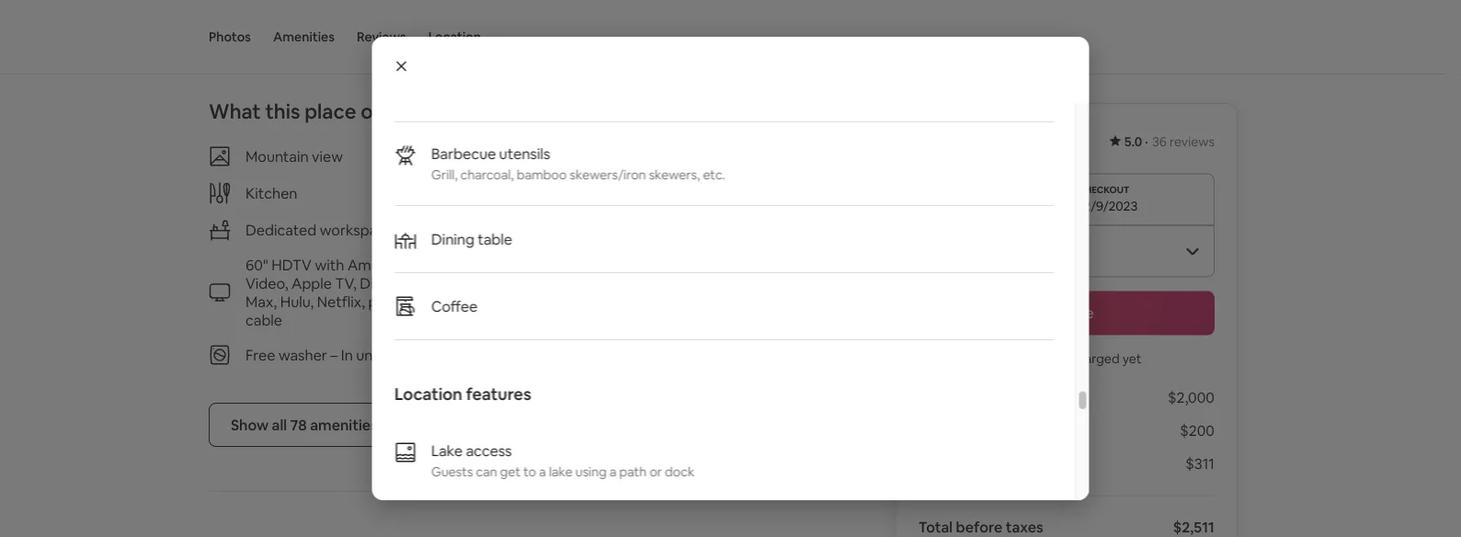 Task type: vqa. For each thing, say whether or not it's contained in the screenshot.
a
yes



Task type: locate. For each thing, give the bounding box(es) containing it.
hdtv
[[272, 255, 312, 274]]

wifi
[[553, 183, 580, 202]]

60"
[[246, 255, 268, 274]]

dedicated workspace
[[246, 220, 394, 239]]

show
[[231, 415, 269, 434]]

access
[[466, 441, 512, 460]]

won't
[[1016, 350, 1050, 367]]

location right "reviews"
[[428, 29, 481, 45]]

amazon
[[348, 255, 404, 274]]

skewers,
[[649, 166, 700, 183]]

a left path
[[609, 464, 616, 480]]

or
[[649, 464, 662, 480]]

0 vertical spatial location
[[428, 29, 481, 45]]

location inside what this place offers dialog
[[394, 384, 462, 405]]

with
[[315, 255, 344, 274]]

etc.
[[703, 166, 725, 183]]

location
[[428, 29, 481, 45], [394, 384, 462, 405]]

12/9/2023
[[1078, 197, 1138, 214]]

charger
[[575, 257, 627, 276]]

you
[[992, 350, 1014, 367]]

place
[[305, 98, 356, 124]]

a
[[539, 464, 546, 480], [609, 464, 616, 480]]

mountain view
[[246, 147, 343, 166]]

36
[[1152, 133, 1167, 150]]

photos button
[[209, 0, 251, 74]]

table
[[477, 229, 512, 248]]

5.0 · 36 reviews
[[1125, 133, 1215, 150]]

reserve button
[[919, 291, 1215, 335]]

kitchen
[[246, 183, 298, 202]]

dock
[[665, 464, 694, 480]]

coffee
[[431, 297, 477, 315]]

location for location
[[428, 29, 481, 45]]

path
[[619, 464, 646, 480]]

utensils
[[499, 144, 550, 163]]

skewers/iron
[[569, 166, 646, 183]]

barbecue
[[431, 144, 496, 163]]

disney+,
[[360, 274, 417, 292]]

level
[[639, 257, 670, 276]]

1 vertical spatial location
[[394, 384, 462, 405]]

dedicated
[[246, 220, 317, 239]]

a right to
[[539, 464, 546, 480]]

78
[[290, 415, 307, 434]]

reserve
[[1039, 304, 1094, 322]]

dining table
[[431, 229, 512, 248]]

reviews
[[1170, 133, 1215, 150]]

be
[[1052, 350, 1068, 367]]

1 a from the left
[[539, 464, 546, 480]]

location up lake
[[394, 384, 462, 405]]

free
[[246, 345, 275, 364]]

·
[[1145, 133, 1149, 150]]

grill,
[[431, 166, 457, 183]]

0 horizontal spatial a
[[539, 464, 546, 480]]

you won't be charged yet
[[992, 350, 1142, 367]]

barbecue utensils grill, charcoal, bamboo skewers/iron skewers, etc.
[[431, 144, 725, 183]]

–
[[330, 345, 338, 364]]

photos
[[209, 29, 251, 45]]

1 horizontal spatial a
[[609, 464, 616, 480]]

apple
[[292, 274, 332, 292]]

prime
[[407, 255, 446, 274]]

5.0
[[1125, 133, 1143, 150]]

what this place offers dialog
[[372, 0, 1089, 537]]

guests
[[431, 464, 473, 480]]

cable
[[246, 310, 282, 329]]

max,
[[246, 292, 277, 311]]

60" hdtv with amazon prime video, apple tv, disney+, hbo max, hulu, netflix, premium cable
[[246, 255, 452, 329]]



Task type: describe. For each thing, give the bounding box(es) containing it.
video,
[[246, 274, 288, 292]]

offers
[[361, 98, 417, 124]]

total
[[919, 518, 953, 537]]

$200
[[1180, 421, 1215, 440]]

ev charger - level 2
[[553, 257, 682, 276]]

free washer – in unit
[[246, 345, 382, 364]]

to
[[523, 464, 536, 480]]

amenities
[[273, 29, 335, 45]]

amenities button
[[273, 0, 335, 74]]

total before taxes
[[919, 518, 1044, 537]]

washer
[[279, 345, 327, 364]]

$2,000
[[1168, 388, 1215, 407]]

-
[[631, 257, 636, 276]]

all
[[272, 415, 287, 434]]

taxes
[[1006, 518, 1044, 537]]

get
[[500, 464, 520, 480]]

lake access guests can get to a lake using a path or dock
[[431, 441, 694, 480]]

unit
[[356, 345, 382, 364]]

mountain
[[246, 147, 309, 166]]

in
[[341, 345, 353, 364]]

ev
[[553, 257, 572, 276]]

charcoal,
[[460, 166, 514, 183]]

yet
[[1123, 350, 1142, 367]]

$311
[[1186, 454, 1215, 473]]

location for location features
[[394, 384, 462, 405]]

reviews button
[[357, 0, 406, 74]]

lake
[[549, 464, 572, 480]]

12/4/2023
[[930, 197, 989, 214]]

show all 78 amenities button
[[209, 403, 400, 447]]

what this place offers
[[209, 98, 417, 124]]

features
[[466, 384, 531, 405]]

bamboo
[[516, 166, 567, 183]]

can
[[476, 464, 497, 480]]

2 a from the left
[[609, 464, 616, 480]]

2
[[673, 257, 682, 276]]

tv,
[[335, 274, 357, 292]]

reviews
[[357, 29, 406, 45]]

lake
[[431, 441, 462, 460]]

netflix,
[[317, 292, 365, 311]]

view
[[312, 147, 343, 166]]

dining
[[431, 229, 474, 248]]

workspace
[[320, 220, 394, 239]]

amenities
[[310, 415, 378, 434]]

hbo
[[421, 274, 452, 292]]

location features
[[394, 384, 531, 405]]

before
[[956, 518, 1003, 537]]

hulu,
[[280, 292, 314, 311]]

charged
[[1071, 350, 1120, 367]]

location button
[[428, 0, 481, 74]]

premium
[[368, 292, 429, 311]]

$2,511
[[1173, 518, 1215, 537]]

this
[[265, 98, 300, 124]]

what
[[209, 98, 261, 124]]

using
[[575, 464, 606, 480]]

show all 78 amenities
[[231, 415, 378, 434]]



